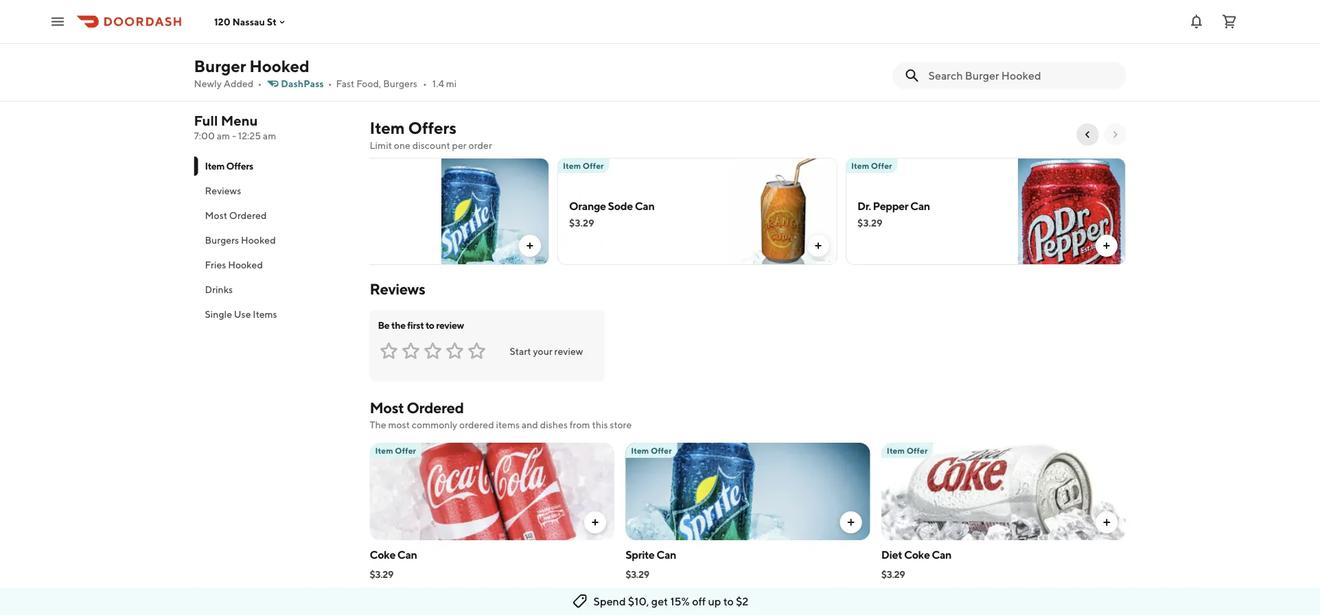 Task type: locate. For each thing, give the bounding box(es) containing it.
single use items button
[[194, 302, 353, 327]]

7:00
[[194, 130, 215, 141]]

ordered
[[229, 210, 267, 221], [407, 399, 464, 417]]

ordered inside button
[[229, 210, 267, 221]]

1 horizontal spatial ordered
[[407, 399, 464, 417]]

review
[[436, 320, 464, 331], [555, 346, 583, 357]]

your
[[533, 346, 553, 357]]

spend $10, get 15% off up to $2
[[594, 595, 749, 608]]

most inside most ordered the most commonly ordered items and dishes from this store
[[370, 399, 404, 417]]

1 horizontal spatial first
[[437, 38, 458, 53]]

• left fast
[[328, 78, 332, 89]]

get
[[652, 595, 668, 608]]

1 vertical spatial most
[[370, 399, 404, 417]]

up
[[506, 38, 520, 53], [708, 595, 721, 608]]

orders
[[469, 38, 504, 53]]

added
[[224, 78, 254, 89]]

burgers up fries
[[205, 235, 239, 246]]

on
[[420, 54, 434, 69]]

1 vertical spatial reviews
[[370, 280, 425, 298]]

1 horizontal spatial •
[[328, 78, 332, 89]]

1 horizontal spatial review
[[555, 346, 583, 357]]

0 horizontal spatial •
[[258, 78, 262, 89]]

most
[[388, 419, 410, 431]]

1 horizontal spatial am
[[263, 130, 276, 141]]

items
[[253, 309, 277, 320]]

hooked down burgers hooked
[[228, 259, 263, 271]]

burgers
[[383, 78, 417, 89], [205, 235, 239, 246]]

drinks
[[205, 284, 233, 295]]

sprite can
[[626, 548, 676, 561]]

add item to cart image
[[525, 240, 536, 251], [813, 240, 824, 251], [1102, 240, 1113, 251], [590, 517, 601, 528], [1102, 517, 1113, 528]]

0 horizontal spatial coke
[[370, 548, 396, 561]]

1 horizontal spatial coke
[[904, 548, 930, 561]]

offer for coke can
[[395, 446, 416, 455]]

fast food, burgers • 1.4 mi
[[336, 78, 457, 89]]

can for dr. pepper can $3.29
[[911, 199, 931, 213]]

1 horizontal spatial up
[[708, 595, 721, 608]]

to left $10
[[523, 38, 534, 53]]

Item Search search field
[[929, 68, 1116, 83]]

0 vertical spatial first
[[437, 38, 458, 53]]

2 horizontal spatial to
[[724, 595, 734, 608]]

add item to cart image
[[846, 517, 857, 528]]

ordered inside most ordered the most commonly ordered items and dishes from this store
[[407, 399, 464, 417]]

can inside dr. pepper can $3.29
[[911, 199, 931, 213]]

item inside item offers limit one discount per order
[[370, 118, 405, 137]]

offers for item offers
[[226, 160, 253, 172]]

1 horizontal spatial offers
[[408, 118, 457, 137]]

fries hooked button
[[194, 253, 353, 277]]

• down the 'burger hooked'
[[258, 78, 262, 89]]

• left 1.4
[[423, 78, 427, 89]]

off right $10
[[558, 38, 574, 53]]

dishes
[[540, 419, 568, 431]]

burgers down valid
[[383, 78, 417, 89]]

2 vertical spatial to
[[724, 595, 734, 608]]

offers for item offers limit one discount per order
[[408, 118, 457, 137]]

ordered up burgers hooked
[[229, 210, 267, 221]]

$10
[[536, 38, 556, 53]]

ordered up commonly
[[407, 399, 464, 417]]

am
[[217, 130, 230, 141], [263, 130, 276, 141]]

dashpass •
[[281, 78, 332, 89]]

up inside 40% off first 2 orders up to $10 off with 40welcome, valid on subtotals $15
[[506, 38, 520, 53]]

offers inside item offers limit one discount per order
[[408, 118, 457, 137]]

most up the the
[[370, 399, 404, 417]]

15%
[[670, 595, 690, 608]]

up left $2
[[708, 595, 721, 608]]

0 vertical spatial offers
[[408, 118, 457, 137]]

to for 40%
[[523, 38, 534, 53]]

off up the on
[[419, 38, 435, 53]]

1 horizontal spatial most
[[370, 399, 404, 417]]

st
[[267, 16, 277, 27]]

hooked down most ordered button
[[241, 235, 276, 246]]

order
[[469, 140, 492, 151]]

0 vertical spatial review
[[436, 320, 464, 331]]

can inside orange sode can $3.29
[[635, 199, 655, 213]]

1 vertical spatial burgers
[[205, 235, 239, 246]]

review right the the
[[436, 320, 464, 331]]

1.4
[[432, 78, 444, 89]]

to right the the
[[426, 320, 434, 331]]

coke
[[370, 548, 396, 561], [904, 548, 930, 561]]

2 horizontal spatial off
[[692, 595, 706, 608]]

up for off
[[708, 595, 721, 608]]

1 vertical spatial first
[[407, 320, 424, 331]]

review right your
[[555, 346, 583, 357]]

$3.29 down "coke can"
[[370, 569, 394, 580]]

offer for diet coke can
[[907, 446, 928, 455]]

off
[[419, 38, 435, 53], [558, 38, 574, 53], [692, 595, 706, 608]]

$3.29 inside dr. pepper can $3.29
[[858, 217, 883, 229]]

spend
[[594, 595, 626, 608]]

0 horizontal spatial most
[[205, 210, 227, 221]]

ordered
[[459, 419, 494, 431]]

$3.29
[[570, 217, 595, 229], [858, 217, 883, 229], [370, 569, 394, 580], [626, 569, 650, 580], [882, 569, 905, 580]]

am left - at the left
[[217, 130, 230, 141]]

first right the the
[[407, 320, 424, 331]]

0 vertical spatial burgers
[[383, 78, 417, 89]]

0 vertical spatial up
[[506, 38, 520, 53]]

most up burgers hooked
[[205, 210, 227, 221]]

hooked
[[249, 56, 310, 76], [241, 235, 276, 246], [228, 259, 263, 271]]

first inside 40% off first 2 orders up to $10 off with 40welcome, valid on subtotals $15
[[437, 38, 458, 53]]

0 vertical spatial reviews
[[205, 185, 241, 196]]

1 vertical spatial ordered
[[407, 399, 464, 417]]

2 horizontal spatial •
[[423, 78, 427, 89]]

most inside button
[[205, 210, 227, 221]]

orange sode can $3.29
[[570, 199, 655, 229]]

offers down - at the left
[[226, 160, 253, 172]]

up up $15 at the top of page
[[506, 38, 520, 53]]

1 vertical spatial offers
[[226, 160, 253, 172]]

0 horizontal spatial offers
[[226, 160, 253, 172]]

single use items
[[205, 309, 277, 320]]

•
[[258, 78, 262, 89], [328, 78, 332, 89], [423, 78, 427, 89]]

food,
[[357, 78, 381, 89]]

1 vertical spatial hooked
[[241, 235, 276, 246]]

$3.29 for diet coke can
[[882, 569, 905, 580]]

dashpass
[[281, 78, 324, 89]]

am right 12:25
[[263, 130, 276, 141]]

first
[[437, 38, 458, 53], [407, 320, 424, 331]]

burger
[[194, 56, 246, 76]]

0 vertical spatial ordered
[[229, 210, 267, 221]]

diet coke can
[[882, 548, 952, 561]]

$3.29 down sprite
[[626, 569, 650, 580]]

hooked up dashpass
[[249, 56, 310, 76]]

0 horizontal spatial first
[[407, 320, 424, 331]]

nassau
[[232, 16, 265, 27]]

most ordered button
[[194, 203, 353, 228]]

0 horizontal spatial review
[[436, 320, 464, 331]]

reviews
[[205, 185, 241, 196], [370, 280, 425, 298]]

1 vertical spatial review
[[555, 346, 583, 357]]

0 horizontal spatial am
[[217, 130, 230, 141]]

item
[[370, 118, 405, 137], [205, 160, 225, 172], [563, 161, 581, 170], [852, 161, 870, 170], [375, 446, 393, 455], [631, 446, 649, 455], [887, 446, 905, 455]]

0 horizontal spatial ordered
[[229, 210, 267, 221]]

1 vertical spatial up
[[708, 595, 721, 608]]

offers up discount
[[408, 118, 457, 137]]

2 coke from the left
[[904, 548, 930, 561]]

the
[[370, 419, 386, 431]]

reviews down item offers at the top left of page
[[205, 185, 241, 196]]

and
[[522, 419, 538, 431]]

ordered for most ordered the most commonly ordered items and dishes from this store
[[407, 399, 464, 417]]

first left 2 at the left of page
[[437, 38, 458, 53]]

to inside 40% off first 2 orders up to $10 off with 40welcome, valid on subtotals $15
[[523, 38, 534, 53]]

1 horizontal spatial to
[[523, 38, 534, 53]]

0 vertical spatial to
[[523, 38, 534, 53]]

reviews up the the
[[370, 280, 425, 298]]

1 vertical spatial to
[[426, 320, 434, 331]]

$3.29 down orange
[[570, 217, 595, 229]]

0 horizontal spatial up
[[506, 38, 520, 53]]

most ordered
[[205, 210, 267, 221]]

12:25
[[238, 130, 261, 141]]

$3.29 down dr.
[[858, 217, 883, 229]]

0 horizontal spatial burgers
[[205, 235, 239, 246]]

offer for sprite can
[[651, 446, 672, 455]]

off right 15%
[[692, 595, 706, 608]]

reviews button
[[194, 179, 353, 203]]

fries
[[205, 259, 226, 271]]

most
[[205, 210, 227, 221], [370, 399, 404, 417]]

to for spend
[[724, 595, 734, 608]]

0 vertical spatial most
[[205, 210, 227, 221]]

$3.29 down diet
[[882, 569, 905, 580]]

newly
[[194, 78, 222, 89]]

to left $2
[[724, 595, 734, 608]]

offer
[[583, 161, 604, 170], [872, 161, 893, 170], [395, 446, 416, 455], [651, 446, 672, 455], [907, 446, 928, 455]]

single
[[205, 309, 232, 320]]

can for diet coke can
[[932, 548, 952, 561]]

0 horizontal spatial reviews
[[205, 185, 241, 196]]

to
[[523, 38, 534, 53], [426, 320, 434, 331], [724, 595, 734, 608]]

can
[[635, 199, 655, 213], [911, 199, 931, 213], [398, 548, 417, 561], [657, 548, 676, 561], [932, 548, 952, 561]]

select promotional banner element
[[707, 78, 789, 103]]

0 vertical spatial hooked
[[249, 56, 310, 76]]

2 vertical spatial hooked
[[228, 259, 263, 271]]

item offer
[[563, 161, 604, 170], [852, 161, 893, 170], [375, 446, 416, 455], [631, 446, 672, 455], [887, 446, 928, 455]]



Task type: describe. For each thing, give the bounding box(es) containing it.
dr. pepper can $3.29
[[858, 199, 931, 229]]

2
[[460, 38, 467, 53]]

coke can image
[[370, 443, 615, 540]]

discount
[[412, 140, 450, 151]]

the
[[391, 320, 406, 331]]

$10,
[[628, 595, 649, 608]]

next button of carousel image
[[1110, 129, 1121, 140]]

full menu 7:00 am - 12:25 am
[[194, 113, 276, 141]]

can for orange sode can $3.29
[[635, 199, 655, 213]]

$15
[[488, 54, 507, 69]]

open menu image
[[49, 13, 66, 30]]

item offers
[[205, 160, 253, 172]]

first for to
[[407, 320, 424, 331]]

item offers limit one discount per order
[[370, 118, 492, 151]]

burgers hooked button
[[194, 228, 353, 253]]

2 • from the left
[[328, 78, 332, 89]]

subtotals
[[436, 54, 486, 69]]

burger hooked
[[194, 56, 310, 76]]

hooked for burgers hooked
[[241, 235, 276, 246]]

most for most ordered the most commonly ordered items and dishes from this store
[[370, 399, 404, 417]]

3 • from the left
[[423, 78, 427, 89]]

drinks button
[[194, 277, 353, 302]]

$3.29 inside orange sode can $3.29
[[570, 217, 595, 229]]

coke can
[[370, 548, 417, 561]]

item offer for coke can
[[375, 446, 416, 455]]

menu
[[221, 113, 258, 129]]

start your review
[[510, 346, 583, 357]]

reviews link
[[370, 280, 425, 298]]

hooked for fries hooked
[[228, 259, 263, 271]]

$3.29 for sprite can
[[626, 569, 650, 580]]

commonly
[[412, 419, 458, 431]]

hooked for burger hooked
[[249, 56, 310, 76]]

1 am from the left
[[217, 130, 230, 141]]

diet coke can image
[[882, 443, 1127, 540]]

0 items, open order cart image
[[1222, 13, 1238, 30]]

pepper
[[874, 199, 909, 213]]

notification bell image
[[1189, 13, 1205, 30]]

orange
[[570, 199, 607, 213]]

40%
[[392, 38, 417, 53]]

be the first to review
[[378, 320, 464, 331]]

ordered for most ordered
[[229, 210, 267, 221]]

full
[[194, 113, 218, 129]]

first for 2
[[437, 38, 458, 53]]

dr.
[[858, 199, 872, 213]]

valid
[[392, 54, 418, 69]]

fries hooked
[[205, 259, 263, 271]]

previous button of carousel image
[[1083, 129, 1094, 140]]

40welcome,
[[602, 38, 686, 53]]

-
[[232, 130, 236, 141]]

map region
[[375, 0, 1254, 55]]

120 nassau st
[[214, 16, 277, 27]]

sprite
[[626, 548, 655, 561]]

120
[[214, 16, 230, 27]]

burgers hooked
[[205, 235, 276, 246]]

sprite can image
[[626, 443, 871, 540]]

120 nassau st button
[[214, 16, 288, 27]]

reviews inside reviews button
[[205, 185, 241, 196]]

most for most ordered
[[205, 210, 227, 221]]

use
[[234, 309, 251, 320]]

item offer for diet coke can
[[887, 446, 928, 455]]

1 horizontal spatial off
[[558, 38, 574, 53]]

1 horizontal spatial burgers
[[383, 78, 417, 89]]

40% off first 2 orders up to $10 off with 40welcome, valid on subtotals $15
[[392, 38, 686, 69]]

most ordered the most commonly ordered items and dishes from this store
[[370, 399, 632, 431]]

mi
[[446, 78, 457, 89]]

2 am from the left
[[263, 130, 276, 141]]

1 coke from the left
[[370, 548, 396, 561]]

per
[[452, 140, 467, 151]]

be
[[378, 320, 390, 331]]

$2
[[736, 595, 749, 608]]

from
[[570, 419, 590, 431]]

this
[[592, 419, 608, 431]]

fast
[[336, 78, 355, 89]]

0 horizontal spatial to
[[426, 320, 434, 331]]

1 • from the left
[[258, 78, 262, 89]]

one
[[394, 140, 411, 151]]

up for orders
[[506, 38, 520, 53]]

$3.29 for coke can
[[370, 569, 394, 580]]

1 horizontal spatial reviews
[[370, 280, 425, 298]]

newly added •
[[194, 78, 262, 89]]

start
[[510, 346, 531, 357]]

items
[[496, 419, 520, 431]]

limit
[[370, 140, 392, 151]]

item offers heading
[[370, 117, 457, 139]]

store
[[610, 419, 632, 431]]

item offer for sprite can
[[631, 446, 672, 455]]

sode
[[608, 199, 633, 213]]

burgers inside button
[[205, 235, 239, 246]]

0 horizontal spatial off
[[419, 38, 435, 53]]

with
[[576, 38, 600, 53]]

diet
[[882, 548, 902, 561]]



Task type: vqa. For each thing, say whether or not it's contained in the screenshot.
Be
yes



